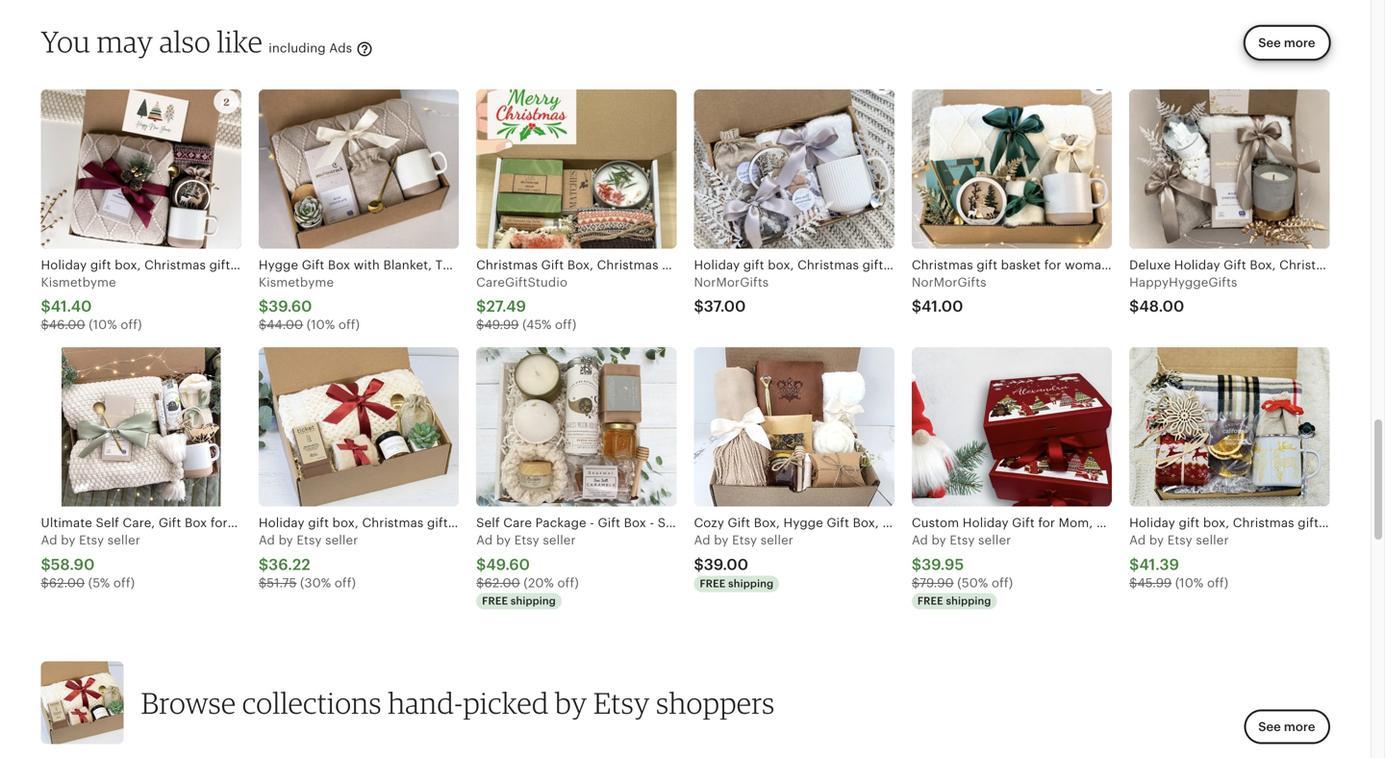 Task type: describe. For each thing, give the bounding box(es) containing it.
normorgifts $ 41.00
[[912, 275, 987, 315]]

collections
[[242, 685, 382, 721]]

shipping for 49.60
[[511, 595, 556, 607]]

y for 49.60
[[504, 533, 511, 547]]

51.75
[[267, 576, 297, 590]]

off) inside caregiftstudio $ 27.49 $ 49.99 (45% off)
[[555, 318, 577, 332]]

etsy for 39.00
[[732, 533, 757, 547]]

49.99
[[484, 318, 519, 332]]

a for 58.90
[[41, 533, 50, 547]]

a for 39.95
[[912, 533, 921, 547]]

41.39
[[1139, 556, 1179, 573]]

see more for browse collections hand-picked by etsy shoppers's see more link
[[1259, 719, 1316, 734]]

ultimate self care, gift box for women with blanket & socks, hygge inspired special birthday gift basket for mom, sister, wife image
[[41, 347, 241, 506]]

b for 39.95
[[932, 533, 940, 547]]

$ inside happyhyggegifts $ 48.00
[[1130, 298, 1139, 315]]

more for browse collections hand-picked by etsy shoppers's see more link
[[1284, 719, 1316, 734]]

b for 39.00
[[714, 533, 722, 547]]

normorgifts for 37.00
[[694, 275, 769, 290]]

39.00
[[704, 556, 749, 573]]

etsy for 58.90
[[79, 533, 104, 547]]

self care package - gift box - spa kit - tea gift box - self care gift - birthday - new home gift - thinking of you - build a box image
[[476, 347, 677, 506]]

also
[[159, 23, 211, 59]]

custom holiday gift for mom, sister, wife; christmas gift for her, gift box for women, christmas gifts, unique holiday gift, xmas gift idea image
[[912, 347, 1112, 506]]

a d b y etsy seller $ 39.95 $ 79.90 (50% off) free shipping
[[912, 533, 1013, 607]]

may
[[97, 23, 153, 59]]

(20%
[[524, 576, 554, 590]]

happyhyggegifts $ 48.00
[[1130, 275, 1238, 315]]

like
[[217, 23, 263, 59]]

(30%
[[300, 576, 331, 590]]

hand-
[[388, 685, 463, 721]]

etsy for 39.95
[[950, 533, 975, 547]]

browse collections hand-picked by etsy shoppers
[[141, 685, 775, 721]]

a for 39.00
[[694, 533, 703, 547]]

christmas gift box, christmas self care box, hygge christmas gift, hygge gift box, christmas gift basket, holidays gift set, women gift box image
[[476, 89, 677, 248]]

62.00 for 58.90
[[49, 576, 85, 590]]

hygge gift box with blanket, thank you gift, thank you gift for friend, thank you gift box, thank you gift mentor, teacher, coworker image
[[259, 89, 459, 248]]

kismetbyme for 39.60
[[259, 275, 334, 290]]

49.60
[[486, 556, 530, 573]]

you may also like including ads
[[41, 23, 356, 59]]

holiday gift box, christmas gift basket, hygge gift, sending a hug, gift box for women, care package for her, thank you gift, gift box idea image
[[1130, 347, 1330, 506]]

a for 36.22
[[259, 533, 267, 547]]

normorgifts for 41.00
[[912, 275, 987, 290]]

a for 41.39
[[1130, 533, 1138, 547]]

shoppers
[[656, 685, 775, 721]]

off) inside a d b y etsy seller $ 39.95 $ 79.90 (50% off) free shipping
[[992, 576, 1013, 590]]

free for 39.95
[[918, 595, 943, 607]]

d for 49.60
[[485, 533, 493, 547]]

y for 39.00
[[722, 533, 729, 547]]

a d b y etsy seller $ 39.00 free shipping
[[694, 533, 794, 589]]

d for 39.95
[[920, 533, 928, 547]]

etsy for 36.22
[[297, 533, 322, 547]]

holiday gift box, christmas gift idea, warm gift, winter gift box, sending a hug, gift box for women, hygge gift, new years gift idea image for 41.40
[[41, 89, 241, 248]]

off) inside kismetbyme $ 41.40 $ 46.00 (10% off)
[[121, 318, 142, 332]]

y for 36.22
[[286, 533, 293, 547]]

39.60
[[269, 298, 312, 315]]

37.00
[[704, 298, 746, 315]]

d for 36.22
[[267, 533, 275, 547]]

a d b y etsy seller $ 49.60 $ 62.00 (20% off) free shipping
[[476, 533, 579, 607]]

y for 58.90
[[69, 533, 76, 547]]

off) inside a d b y etsy seller $ 49.60 $ 62.00 (20% off) free shipping
[[558, 576, 579, 590]]

off) inside a d b y etsy seller $ 58.90 $ 62.00 (5% off)
[[113, 576, 135, 590]]

79.90
[[920, 576, 954, 590]]

45.99
[[1138, 576, 1172, 590]]

d for 39.00
[[702, 533, 711, 547]]

etsy for 41.39
[[1168, 533, 1193, 547]]

a d b y etsy seller $ 58.90 $ 62.00 (5% off)
[[41, 533, 140, 590]]

happyhyggegifts
[[1130, 275, 1238, 290]]



Task type: vqa. For each thing, say whether or not it's contained in the screenshot.
6th seller from the right
yes



Task type: locate. For each thing, give the bounding box(es) containing it.
y inside a d b y etsy seller $ 49.60 $ 62.00 (20% off) free shipping
[[504, 533, 511, 547]]

$ inside normorgifts $ 37.00
[[694, 298, 704, 315]]

27.49
[[486, 298, 526, 315]]

62.00 for 49.60
[[484, 576, 520, 590]]

see
[[1259, 36, 1281, 50], [1259, 719, 1281, 734]]

a d b y etsy seller $ 36.22 $ 51.75 (30% off)
[[259, 533, 358, 590]]

etsy inside a d b y etsy seller $ 49.60 $ 62.00 (20% off) free shipping
[[514, 533, 540, 547]]

y up 41.39 on the bottom right of page
[[1157, 533, 1164, 547]]

seller
[[107, 533, 140, 547], [325, 533, 358, 547], [543, 533, 576, 547], [761, 533, 794, 547], [978, 533, 1011, 547], [1196, 533, 1229, 547]]

6 seller from the left
[[1196, 533, 1229, 547]]

6 y from the left
[[1157, 533, 1164, 547]]

browse
[[141, 685, 236, 721]]

y up 39.00
[[722, 533, 729, 547]]

(10%
[[89, 318, 117, 332], [307, 318, 335, 332], [1175, 576, 1204, 590]]

(10% down 39.60
[[307, 318, 335, 332]]

seller for 39.95
[[978, 533, 1011, 547]]

free down 79.90
[[918, 595, 943, 607]]

seller for 41.39
[[1196, 533, 1229, 547]]

by
[[555, 685, 587, 721]]

see for browse collections hand-picked by etsy shoppers's see more link
[[1259, 719, 1281, 734]]

etsy up 41.39 on the bottom right of page
[[1168, 533, 1193, 547]]

christmas gift basket for woman, gift basket for christmas, care package for her comfort, birthday box, mom gift box, thanksgiving gift box image
[[912, 89, 1112, 248]]

4 b from the left
[[714, 533, 722, 547]]

3 a from the left
[[476, 533, 485, 547]]

3 y from the left
[[504, 533, 511, 547]]

6 a from the left
[[1130, 533, 1138, 547]]

3 b from the left
[[496, 533, 504, 547]]

kismetbyme inside kismetbyme $ 41.40 $ 46.00 (10% off)
[[41, 275, 116, 290]]

more
[[1284, 36, 1316, 50], [1284, 719, 1316, 734]]

free
[[700, 577, 726, 589], [482, 595, 508, 607], [918, 595, 943, 607]]

2 a from the left
[[259, 533, 267, 547]]

b inside a d b y etsy seller $ 39.95 $ 79.90 (50% off) free shipping
[[932, 533, 940, 547]]

4 a from the left
[[694, 533, 703, 547]]

kismetbyme for 41.40
[[41, 275, 116, 290]]

free inside a d b y etsy seller $ 49.60 $ 62.00 (20% off) free shipping
[[482, 595, 508, 607]]

shipping down (20%
[[511, 595, 556, 607]]

d inside 'a d b y etsy seller $ 41.39 $ 45.99 (10% off)'
[[1138, 533, 1146, 547]]

kismetbyme up 39.60
[[259, 275, 334, 290]]

2 horizontal spatial free
[[918, 595, 943, 607]]

cozy gift box, hygge gift box, engraved gift, cashmere scarf gift, personalized gift box, spa gift box,  sending a hug, thinking of you gift image
[[694, 347, 894, 506]]

etsy inside 'a d b y etsy seller $ 41.39 $ 45.99 (10% off)'
[[1168, 533, 1193, 547]]

normorgifts up 37.00
[[694, 275, 769, 290]]

shipping for 39.95
[[946, 595, 991, 607]]

b for 41.39
[[1149, 533, 1158, 547]]

1 more from the top
[[1284, 36, 1316, 50]]

3 d from the left
[[485, 533, 493, 547]]

62.00
[[49, 576, 85, 590], [484, 576, 520, 590]]

b up '58.90'
[[61, 533, 69, 547]]

b for 58.90
[[61, 533, 69, 547]]

more for see more button
[[1284, 36, 1316, 50]]

including
[[269, 41, 326, 55]]

etsy up 49.60
[[514, 533, 540, 547]]

2 horizontal spatial shipping
[[946, 595, 991, 607]]

1 vertical spatial see more
[[1259, 719, 1316, 734]]

y inside a d b y etsy seller $ 58.90 $ 62.00 (5% off)
[[69, 533, 76, 547]]

d inside a d b y etsy seller $ 49.60 $ 62.00 (20% off) free shipping
[[485, 533, 493, 547]]

a inside a d b y etsy seller $ 58.90 $ 62.00 (5% off)
[[41, 533, 50, 547]]

see more
[[1259, 36, 1316, 50], [1259, 719, 1316, 734]]

5 d from the left
[[920, 533, 928, 547]]

46.00
[[49, 318, 85, 332]]

y inside 'a d b y etsy seller $ 41.39 $ 45.99 (10% off)'
[[1157, 533, 1164, 547]]

4 y from the left
[[722, 533, 729, 547]]

(10% for 39.60
[[307, 318, 335, 332]]

y inside a d b y etsy seller $ 39.00 free shipping
[[722, 533, 729, 547]]

etsy up 39.95
[[950, 533, 975, 547]]

d up 41.39 on the bottom right of page
[[1138, 533, 1146, 547]]

1 horizontal spatial free
[[700, 577, 726, 589]]

3 seller from the left
[[543, 533, 576, 547]]

holiday gift box, christmas gift idea, warm gift, winter gift box, sending a hug, gift box for women, hygge gift, new years gift idea image for 37.00
[[694, 89, 894, 248]]

1 see from the top
[[1259, 36, 1281, 50]]

2 more from the top
[[1284, 719, 1316, 734]]

kismetbyme $ 41.40 $ 46.00 (10% off)
[[41, 275, 142, 332]]

0 horizontal spatial (10%
[[89, 318, 117, 332]]

kismetbyme
[[41, 275, 116, 290], [259, 275, 334, 290]]

off) inside a d b y etsy seller $ 36.22 $ 51.75 (30% off)
[[335, 576, 356, 590]]

b up 39.95
[[932, 533, 940, 547]]

picked
[[463, 685, 549, 721]]

(5%
[[88, 576, 110, 590]]

see more for see more button
[[1259, 36, 1316, 50]]

(10% inside kismetbyme $ 39.60 $ 44.00 (10% off)
[[307, 318, 335, 332]]

see for see more button
[[1259, 36, 1281, 50]]

d inside a d b y etsy seller $ 58.90 $ 62.00 (5% off)
[[49, 533, 57, 547]]

off) right (20%
[[558, 576, 579, 590]]

seller for 49.60
[[543, 533, 576, 547]]

41.00
[[922, 298, 963, 315]]

b inside a d b y etsy seller $ 36.22 $ 51.75 (30% off)
[[279, 533, 287, 547]]

5 a from the left
[[912, 533, 921, 547]]

a d b y etsy seller $ 41.39 $ 45.99 (10% off)
[[1130, 533, 1229, 590]]

more inside button
[[1284, 36, 1316, 50]]

b up 41.39 on the bottom right of page
[[1149, 533, 1158, 547]]

0 horizontal spatial shipping
[[511, 595, 556, 607]]

0 horizontal spatial 62.00
[[49, 576, 85, 590]]

0 horizontal spatial free
[[482, 595, 508, 607]]

seller inside a d b y etsy seller $ 39.00 free shipping
[[761, 533, 794, 547]]

etsy inside a d b y etsy seller $ 39.00 free shipping
[[732, 533, 757, 547]]

2 62.00 from the left
[[484, 576, 520, 590]]

y up '58.90'
[[69, 533, 76, 547]]

1 see more from the top
[[1259, 36, 1316, 50]]

etsy up 36.22
[[297, 533, 322, 547]]

2 kismetbyme from the left
[[259, 275, 334, 290]]

caregiftstudio $ 27.49 $ 49.99 (45% off)
[[476, 275, 577, 332]]

2 see from the top
[[1259, 719, 1281, 734]]

0 horizontal spatial holiday gift box, christmas gift idea, warm gift, winter gift box, sending a hug, gift box for women, hygge gift, new years gift idea image
[[41, 89, 241, 248]]

0 vertical spatial more
[[1284, 36, 1316, 50]]

(45%
[[522, 318, 552, 332]]

d for 41.39
[[1138, 533, 1146, 547]]

0 vertical spatial see
[[1259, 36, 1281, 50]]

5 seller from the left
[[978, 533, 1011, 547]]

39.95
[[922, 556, 964, 573]]

free for 49.60
[[482, 595, 508, 607]]

0 horizontal spatial kismetbyme
[[41, 275, 116, 290]]

y for 41.39
[[1157, 533, 1164, 547]]

off) right (50%
[[992, 576, 1013, 590]]

etsy for 49.60
[[514, 533, 540, 547]]

shipping down (50%
[[946, 595, 991, 607]]

(10% for 41.40
[[89, 318, 117, 332]]

seller inside a d b y etsy seller $ 36.22 $ 51.75 (30% off)
[[325, 533, 358, 547]]

2 d from the left
[[267, 533, 275, 547]]

4 seller from the left
[[761, 533, 794, 547]]

y up 39.95
[[940, 533, 946, 547]]

2 see more from the top
[[1259, 719, 1316, 734]]

1 b from the left
[[61, 533, 69, 547]]

0 horizontal spatial normorgifts
[[694, 275, 769, 290]]

1 horizontal spatial normorgifts
[[912, 275, 987, 290]]

1 normorgifts from the left
[[694, 275, 769, 290]]

etsy inside a d b y etsy seller $ 58.90 $ 62.00 (5% off)
[[79, 533, 104, 547]]

5 y from the left
[[940, 533, 946, 547]]

a inside a d b y etsy seller $ 39.95 $ 79.90 (50% off) free shipping
[[912, 533, 921, 547]]

b
[[61, 533, 69, 547], [279, 533, 287, 547], [496, 533, 504, 547], [714, 533, 722, 547], [932, 533, 940, 547], [1149, 533, 1158, 547]]

deluxe holiday gift box, christmas gift idea, warm gift, winter gift box, sending a hug, gift box for women, hygge gift box, new years gifts image
[[1130, 89, 1330, 248]]

58.90
[[51, 556, 95, 573]]

62.00 inside a d b y etsy seller $ 49.60 $ 62.00 (20% off) free shipping
[[484, 576, 520, 590]]

a inside a d b y etsy seller $ 36.22 $ 51.75 (30% off)
[[259, 533, 267, 547]]

off) right (30%
[[335, 576, 356, 590]]

4 d from the left
[[702, 533, 711, 547]]

kismetbyme $ 39.60 $ 44.00 (10% off)
[[259, 275, 360, 332]]

d up 39.95
[[920, 533, 928, 547]]

free inside a d b y etsy seller $ 39.95 $ 79.90 (50% off) free shipping
[[918, 595, 943, 607]]

caregiftstudio
[[476, 275, 568, 290]]

1 horizontal spatial holiday gift box, christmas gift idea, warm gift, winter gift box, sending a hug, gift box for women, hygge gift, new years gift idea image
[[259, 347, 459, 506]]

1 y from the left
[[69, 533, 76, 547]]

see more button
[[1244, 26, 1330, 60]]

off) right 46.00
[[121, 318, 142, 332]]

a inside a d b y etsy seller $ 49.60 $ 62.00 (20% off) free shipping
[[476, 533, 485, 547]]

$ inside the normorgifts $ 41.00
[[912, 298, 922, 315]]

1 vertical spatial see
[[1259, 719, 1281, 734]]

off) right (45%
[[555, 318, 577, 332]]

1 d from the left
[[49, 533, 57, 547]]

b up 49.60
[[496, 533, 504, 547]]

y
[[69, 533, 76, 547], [286, 533, 293, 547], [504, 533, 511, 547], [722, 533, 729, 547], [940, 533, 946, 547], [1157, 533, 1164, 547]]

2 seller from the left
[[325, 533, 358, 547]]

y up 36.22
[[286, 533, 293, 547]]

5 b from the left
[[932, 533, 940, 547]]

1 horizontal spatial kismetbyme
[[259, 275, 334, 290]]

2 horizontal spatial (10%
[[1175, 576, 1204, 590]]

a for 49.60
[[476, 533, 485, 547]]

off) inside 'a d b y etsy seller $ 41.39 $ 45.99 (10% off)'
[[1207, 576, 1229, 590]]

etsy up 39.00
[[732, 533, 757, 547]]

etsy inside a d b y etsy seller $ 39.95 $ 79.90 (50% off) free shipping
[[950, 533, 975, 547]]

see more link for browse collections hand-picked by etsy shoppers
[[1244, 709, 1330, 744]]

a inside a d b y etsy seller $ 39.00 free shipping
[[694, 533, 703, 547]]

2 horizontal spatial holiday gift box, christmas gift idea, warm gift, winter gift box, sending a hug, gift box for women, hygge gift, new years gift idea image
[[694, 89, 894, 248]]

d up 36.22
[[267, 533, 275, 547]]

2 y from the left
[[286, 533, 293, 547]]

41.40
[[51, 298, 92, 315]]

48.00
[[1139, 298, 1185, 315]]

d up 39.00
[[702, 533, 711, 547]]

y up 49.60
[[504, 533, 511, 547]]

$ inside a d b y etsy seller $ 39.00 free shipping
[[694, 556, 704, 573]]

d inside a d b y etsy seller $ 39.95 $ 79.90 (50% off) free shipping
[[920, 533, 928, 547]]

$
[[41, 298, 51, 315], [259, 298, 269, 315], [476, 298, 486, 315], [694, 298, 704, 315], [912, 298, 922, 315], [1130, 298, 1139, 315], [41, 318, 49, 332], [259, 318, 267, 332], [476, 318, 484, 332], [41, 556, 51, 573], [259, 556, 269, 573], [476, 556, 486, 573], [694, 556, 704, 573], [912, 556, 922, 573], [1130, 556, 1139, 573], [41, 576, 49, 590], [259, 576, 267, 590], [476, 576, 484, 590], [912, 576, 920, 590], [1130, 576, 1138, 590]]

1 62.00 from the left
[[49, 576, 85, 590]]

ads
[[329, 41, 352, 55]]

shipping inside a d b y etsy seller $ 49.60 $ 62.00 (20% off) free shipping
[[511, 595, 556, 607]]

etsy
[[79, 533, 104, 547], [297, 533, 322, 547], [514, 533, 540, 547], [732, 533, 757, 547], [950, 533, 975, 547], [1168, 533, 1193, 547], [594, 685, 650, 721]]

see inside see more button
[[1259, 36, 1281, 50]]

holiday gift box, christmas gift idea, warm gift, winter gift box, sending a hug, gift box for women, hygge gift, new years gift idea image
[[41, 89, 241, 248], [694, 89, 894, 248], [259, 347, 459, 506]]

62.00 down 49.60
[[484, 576, 520, 590]]

(10% right 45.99
[[1175, 576, 1204, 590]]

b inside 'a d b y etsy seller $ 41.39 $ 45.99 (10% off)'
[[1149, 533, 1158, 547]]

you
[[41, 23, 91, 59]]

y inside a d b y etsy seller $ 36.22 $ 51.75 (30% off)
[[286, 533, 293, 547]]

seller inside a d b y etsy seller $ 39.95 $ 79.90 (50% off) free shipping
[[978, 533, 1011, 547]]

off) right 44.00
[[338, 318, 360, 332]]

1 kismetbyme from the left
[[41, 275, 116, 290]]

b for 36.22
[[279, 533, 287, 547]]

a inside 'a d b y etsy seller $ 41.39 $ 45.99 (10% off)'
[[1130, 533, 1138, 547]]

62.00 inside a d b y etsy seller $ 58.90 $ 62.00 (5% off)
[[49, 576, 85, 590]]

b up 36.22
[[279, 533, 287, 547]]

b inside a d b y etsy seller $ 58.90 $ 62.00 (5% off)
[[61, 533, 69, 547]]

d up 49.60
[[485, 533, 493, 547]]

y for 39.95
[[940, 533, 946, 547]]

seller inside a d b y etsy seller $ 58.90 $ 62.00 (5% off)
[[107, 533, 140, 547]]

36.22
[[269, 556, 311, 573]]

d inside a d b y etsy seller $ 39.00 free shipping
[[702, 533, 711, 547]]

1 vertical spatial see more link
[[1244, 709, 1330, 744]]

a
[[41, 533, 50, 547], [259, 533, 267, 547], [476, 533, 485, 547], [694, 533, 703, 547], [912, 533, 921, 547], [1130, 533, 1138, 547]]

b inside a d b y etsy seller $ 49.60 $ 62.00 (20% off) free shipping
[[496, 533, 504, 547]]

1 seller from the left
[[107, 533, 140, 547]]

off)
[[121, 318, 142, 332], [338, 318, 360, 332], [555, 318, 577, 332], [113, 576, 135, 590], [335, 576, 356, 590], [558, 576, 579, 590], [992, 576, 1013, 590], [1207, 576, 1229, 590]]

kismetbyme up 41.40
[[41, 275, 116, 290]]

(10% right 46.00
[[89, 318, 117, 332]]

6 b from the left
[[1149, 533, 1158, 547]]

d for 58.90
[[49, 533, 57, 547]]

free inside a d b y etsy seller $ 39.00 free shipping
[[700, 577, 726, 589]]

shipping down 39.00
[[728, 577, 774, 589]]

62.00 down '58.90'
[[49, 576, 85, 590]]

0 vertical spatial see more link
[[1238, 26, 1330, 72]]

44.00
[[267, 318, 303, 332]]

0 vertical spatial see more
[[1259, 36, 1316, 50]]

1 vertical spatial more
[[1284, 719, 1316, 734]]

normorgifts $ 37.00
[[694, 275, 769, 315]]

seller for 58.90
[[107, 533, 140, 547]]

b inside a d b y etsy seller $ 39.00 free shipping
[[714, 533, 722, 547]]

shipping
[[728, 577, 774, 589], [511, 595, 556, 607], [946, 595, 991, 607]]

d inside a d b y etsy seller $ 36.22 $ 51.75 (30% off)
[[267, 533, 275, 547]]

off) right the (5%
[[113, 576, 135, 590]]

b for 49.60
[[496, 533, 504, 547]]

off) inside kismetbyme $ 39.60 $ 44.00 (10% off)
[[338, 318, 360, 332]]

normorgifts
[[694, 275, 769, 290], [912, 275, 987, 290]]

b up 39.00
[[714, 533, 722, 547]]

2 normorgifts from the left
[[912, 275, 987, 290]]

etsy inside a d b y etsy seller $ 36.22 $ 51.75 (30% off)
[[297, 533, 322, 547]]

1 horizontal spatial (10%
[[307, 318, 335, 332]]

1 horizontal spatial 62.00
[[484, 576, 520, 590]]

off) right 45.99
[[1207, 576, 1229, 590]]

seller inside 'a d b y etsy seller $ 41.39 $ 45.99 (10% off)'
[[1196, 533, 1229, 547]]

seller for 36.22
[[325, 533, 358, 547]]

shipping inside a d b y etsy seller $ 39.00 free shipping
[[728, 577, 774, 589]]

see more inside see more button
[[1259, 36, 1316, 50]]

6 d from the left
[[1138, 533, 1146, 547]]

see more link
[[1238, 26, 1330, 72], [1244, 709, 1330, 744]]

free down 49.60
[[482, 595, 508, 607]]

d
[[49, 533, 57, 547], [267, 533, 275, 547], [485, 533, 493, 547], [702, 533, 711, 547], [920, 533, 928, 547], [1138, 533, 1146, 547]]

etsy up '58.90'
[[79, 533, 104, 547]]

kismetbyme inside kismetbyme $ 39.60 $ 44.00 (10% off)
[[259, 275, 334, 290]]

d up '58.90'
[[49, 533, 57, 547]]

shipping inside a d b y etsy seller $ 39.95 $ 79.90 (50% off) free shipping
[[946, 595, 991, 607]]

seller for 39.00
[[761, 533, 794, 547]]

y inside a d b y etsy seller $ 39.95 $ 79.90 (50% off) free shipping
[[940, 533, 946, 547]]

normorgifts up 41.00 on the top right of the page
[[912, 275, 987, 290]]

(10% inside 'a d b y etsy seller $ 41.39 $ 45.99 (10% off)'
[[1175, 576, 1204, 590]]

seller inside a d b y etsy seller $ 49.60 $ 62.00 (20% off) free shipping
[[543, 533, 576, 547]]

1 horizontal spatial shipping
[[728, 577, 774, 589]]

2 b from the left
[[279, 533, 287, 547]]

see more link for including ads
[[1238, 26, 1330, 72]]

free down 39.00
[[700, 577, 726, 589]]

etsy right by
[[594, 685, 650, 721]]

1 a from the left
[[41, 533, 50, 547]]

(50%
[[957, 576, 988, 590]]

(10% inside kismetbyme $ 41.40 $ 46.00 (10% off)
[[89, 318, 117, 332]]



